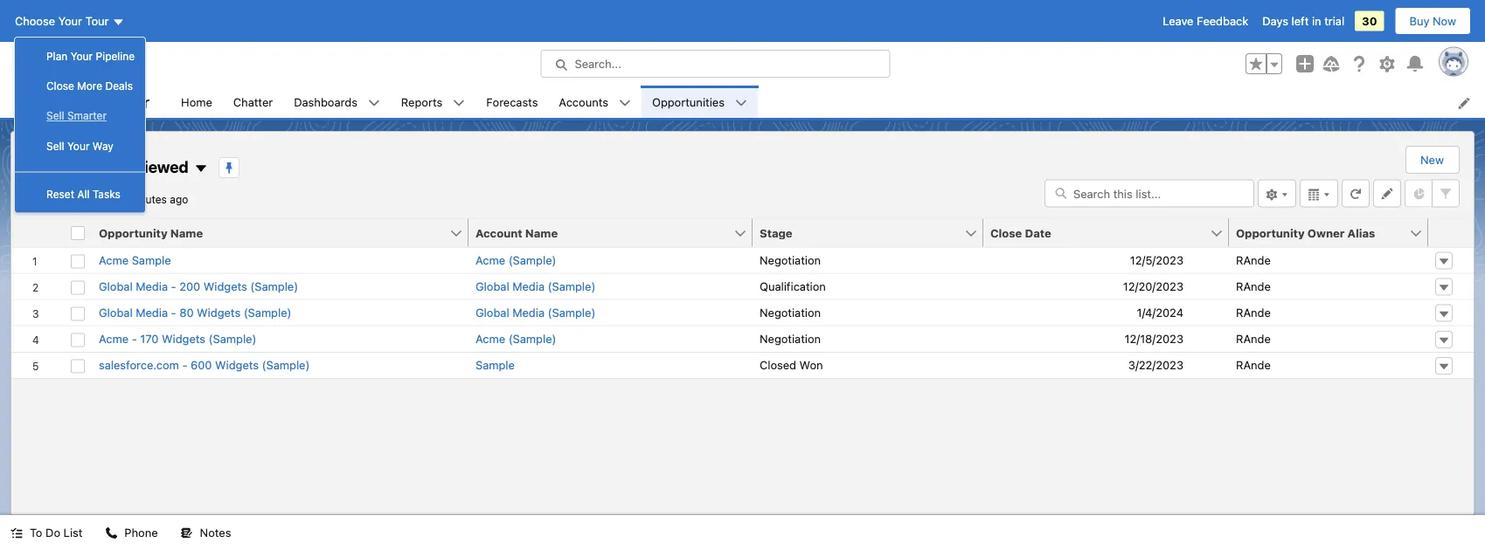 Task type: describe. For each thing, give the bounding box(es) containing it.
5
[[25, 194, 32, 206]]

stage button
[[753, 219, 964, 247]]

name for opportunity name
[[170, 226, 203, 240]]

item number image
[[11, 219, 64, 247]]

phone button
[[95, 516, 168, 551]]

plan your pipeline
[[46, 50, 135, 62]]

sales leader
[[59, 92, 150, 111]]

search... button
[[541, 50, 890, 78]]

new
[[1421, 153, 1444, 167]]

recently viewed grid
[[11, 219, 1474, 379]]

12/20/2023
[[1123, 280, 1184, 293]]

plan your pipeline link
[[15, 41, 145, 71]]

recently viewed
[[64, 158, 189, 177]]

leave feedback link
[[1163, 14, 1249, 28]]

tasks
[[93, 188, 120, 201]]

acme for acme (sample) link corresponding to acme sample
[[476, 254, 505, 267]]

closed won
[[760, 359, 823, 372]]

left
[[1292, 14, 1309, 28]]

acme sample
[[99, 254, 171, 267]]

search...
[[575, 57, 622, 70]]

buy now button
[[1395, 7, 1471, 35]]

sample link
[[476, 357, 515, 374]]

global media - 80 widgets (sample)
[[99, 306, 292, 319]]

rande for 12/5/2023
[[1236, 254, 1271, 267]]

list
[[63, 527, 83, 540]]

acme sample link
[[99, 252, 171, 269]]

Search Recently Viewed list view. search field
[[1045, 180, 1255, 208]]

alias
[[1348, 226, 1376, 240]]

reset all tasks
[[46, 188, 120, 201]]

days
[[1263, 14, 1289, 28]]

qualification
[[760, 280, 826, 293]]

won
[[800, 359, 823, 372]]

1 horizontal spatial sample
[[476, 359, 515, 372]]

1/4/2024
[[1137, 306, 1184, 319]]

media for global media - 80 widgets (sample) link
[[136, 306, 168, 319]]

now
[[1433, 14, 1456, 28]]

salesforce.com - 600 widgets (sample) link
[[99, 357, 310, 374]]

sell for sell smarter
[[46, 110, 64, 122]]

salesforce.com - 600 widgets (sample)
[[99, 359, 310, 372]]

reports list item
[[391, 86, 476, 118]]

home link
[[171, 86, 223, 118]]

smarter
[[67, 110, 107, 122]]

- inside "link"
[[171, 280, 176, 293]]

3/22/2023
[[1129, 359, 1184, 372]]

global media - 200 widgets (sample)
[[99, 280, 298, 293]]

170
[[140, 333, 159, 346]]

reset
[[46, 188, 74, 201]]

rande for 3/22/2023
[[1236, 359, 1271, 372]]

12/5/2023
[[1130, 254, 1184, 267]]

acme for 'acme sample' link
[[99, 254, 129, 267]]

opportunity for opportunity owner alias
[[1236, 226, 1305, 240]]

action image
[[1429, 219, 1474, 247]]

acme (sample) link for acme sample
[[476, 252, 556, 269]]

close more deals
[[46, 80, 133, 92]]

trial
[[1325, 14, 1345, 28]]

leader
[[101, 92, 150, 111]]

ago
[[170, 194, 188, 206]]

opportunity owner alias
[[1236, 226, 1376, 240]]

widgets down 80
[[162, 333, 206, 346]]

600
[[191, 359, 212, 372]]

opportunity name element
[[92, 219, 479, 248]]

your for sell
[[67, 140, 90, 152]]

account name element
[[469, 219, 763, 248]]

new button
[[1407, 147, 1458, 173]]

widgets inside "link"
[[204, 280, 247, 293]]

close more deals link
[[15, 71, 145, 101]]

80
[[179, 306, 194, 319]]

phone
[[124, 527, 158, 540]]

leave feedback
[[1163, 14, 1249, 28]]

name for account name
[[525, 226, 558, 240]]

opportunities link
[[642, 86, 735, 118]]

global for global media - 80 widgets (sample) link
[[99, 306, 133, 319]]

media for qualification 'global media (sample)' link
[[513, 280, 545, 293]]

list containing home
[[171, 86, 1485, 118]]

5 items • updated 6 minutes ago
[[25, 194, 188, 206]]

200
[[179, 280, 200, 293]]

buy now
[[1410, 14, 1456, 28]]

acme for acme - 170 widgets (sample)'s acme (sample) link
[[476, 333, 505, 346]]

reports link
[[391, 86, 453, 118]]

sales
[[59, 92, 97, 111]]

0 horizontal spatial opportunities
[[64, 145, 136, 158]]

minutes
[[128, 194, 167, 206]]

closed
[[760, 359, 796, 372]]

global media (sample) link for qualification
[[476, 278, 596, 295]]

item number element
[[11, 219, 64, 248]]

30
[[1362, 14, 1377, 28]]

do
[[46, 527, 60, 540]]

chatter link
[[223, 86, 283, 118]]

text default image
[[194, 162, 208, 176]]

recently viewed|opportunities|list view element
[[10, 131, 1475, 516]]

acme (sample) for acme sample
[[476, 254, 556, 267]]

sell for sell your way
[[46, 140, 64, 152]]

all
[[77, 188, 90, 201]]

more
[[77, 80, 102, 92]]

opportunity name button
[[92, 219, 449, 247]]

- left '600' on the left of page
[[182, 359, 188, 372]]

way
[[93, 140, 113, 152]]

acme for acme - 170 widgets (sample) link
[[99, 333, 129, 346]]



Task type: locate. For each thing, give the bounding box(es) containing it.
global media (sample) for negotiation
[[476, 306, 596, 319]]

1 acme (sample) link from the top
[[476, 252, 556, 269]]

deals
[[105, 80, 133, 92]]

opportunity owner alias element
[[1229, 219, 1439, 248]]

1 vertical spatial sell
[[46, 140, 64, 152]]

global
[[99, 280, 133, 293], [476, 280, 509, 293], [99, 306, 133, 319], [476, 306, 509, 319]]

text default image for phone
[[105, 528, 117, 540]]

items
[[35, 194, 62, 206]]

close date
[[991, 226, 1052, 240]]

2 name from the left
[[525, 226, 558, 240]]

global media (sample) down account name
[[476, 280, 596, 293]]

close for close more deals
[[46, 80, 74, 92]]

negotiation for 1/4/2024
[[760, 306, 821, 319]]

2 vertical spatial your
[[67, 140, 90, 152]]

media inside global media - 80 widgets (sample) link
[[136, 306, 168, 319]]

1 global media (sample) from the top
[[476, 280, 596, 293]]

sell smarter
[[46, 110, 107, 122]]

0 vertical spatial global media (sample) link
[[476, 278, 596, 295]]

1 vertical spatial opportunities
[[64, 145, 136, 158]]

0 vertical spatial sample
[[132, 254, 171, 267]]

opportunity name
[[99, 226, 203, 240]]

notes button
[[170, 516, 242, 551]]

your for plan
[[71, 50, 93, 62]]

opportunity up acme sample
[[99, 226, 168, 240]]

your inside dropdown button
[[58, 14, 82, 28]]

your left way
[[67, 140, 90, 152]]

- left 200 on the bottom
[[171, 280, 176, 293]]

sell smarter link
[[15, 101, 145, 131]]

list
[[171, 86, 1485, 118]]

rande
[[1236, 254, 1271, 267], [1236, 280, 1271, 293], [1236, 306, 1271, 319], [1236, 333, 1271, 346], [1236, 359, 1271, 372]]

rande for 1/4/2024
[[1236, 306, 1271, 319]]

1 vertical spatial acme (sample) link
[[476, 331, 556, 348]]

close inside menu
[[46, 80, 74, 92]]

your left tour
[[58, 14, 82, 28]]

global media (sample) link down account name
[[476, 278, 596, 295]]

reports
[[401, 95, 443, 108]]

2 sell from the top
[[46, 140, 64, 152]]

group
[[1246, 53, 1283, 74]]

name right account on the left top of page
[[525, 226, 558, 240]]

negotiation for 12/18/2023
[[760, 333, 821, 346]]

your inside "link"
[[71, 50, 93, 62]]

updated
[[73, 194, 115, 206]]

acme (sample)
[[476, 254, 556, 267], [476, 333, 556, 346]]

dashboards list item
[[283, 86, 391, 118]]

forecasts link
[[476, 86, 549, 118]]

account
[[476, 226, 522, 240]]

media inside global media - 200 widgets (sample) "link"
[[136, 280, 168, 293]]

(sample)
[[509, 254, 556, 267], [250, 280, 298, 293], [548, 280, 596, 293], [244, 306, 292, 319], [548, 306, 596, 319], [209, 333, 257, 346], [509, 333, 556, 346], [262, 359, 310, 372]]

sell your way
[[46, 140, 113, 152]]

1 vertical spatial acme (sample)
[[476, 333, 556, 346]]

1 vertical spatial global media (sample) link
[[476, 305, 596, 322]]

0 vertical spatial acme (sample)
[[476, 254, 556, 267]]

feedback
[[1197, 14, 1249, 28]]

1 vertical spatial your
[[71, 50, 93, 62]]

2 acme (sample) from the top
[[476, 333, 556, 346]]

global media (sample) for qualification
[[476, 280, 596, 293]]

buy
[[1410, 14, 1430, 28]]

to do list
[[30, 527, 83, 540]]

negotiation
[[760, 254, 821, 267], [760, 306, 821, 319], [760, 333, 821, 346]]

negotiation up qualification
[[760, 254, 821, 267]]

text default image inside dashboards list item
[[368, 97, 380, 109]]

5 rande from the top
[[1236, 359, 1271, 372]]

rande for 12/18/2023
[[1236, 333, 1271, 346]]

1 global media (sample) link from the top
[[476, 278, 596, 295]]

acme down opportunity name
[[99, 254, 129, 267]]

1 vertical spatial sample
[[476, 359, 515, 372]]

global for global media - 200 widgets (sample) "link"
[[99, 280, 133, 293]]

recently
[[64, 158, 130, 177]]

text default image left to at the bottom left of page
[[10, 528, 23, 540]]

1 horizontal spatial name
[[525, 226, 558, 240]]

0 vertical spatial global media (sample)
[[476, 280, 596, 293]]

leave
[[1163, 14, 1194, 28]]

6
[[118, 194, 125, 206]]

1 vertical spatial negotiation
[[760, 306, 821, 319]]

stage
[[760, 226, 793, 240]]

0 vertical spatial negotiation
[[760, 254, 821, 267]]

viewed
[[133, 158, 189, 177]]

1 acme (sample) from the top
[[476, 254, 556, 267]]

2 global media (sample) from the top
[[476, 306, 596, 319]]

acme left 170
[[99, 333, 129, 346]]

global media - 80 widgets (sample) link
[[99, 305, 292, 322]]

text default image left reports link
[[368, 97, 380, 109]]

global media (sample) link
[[476, 278, 596, 295], [476, 305, 596, 322]]

widgets right 80
[[197, 306, 241, 319]]

opportunities
[[652, 95, 725, 108], [64, 145, 136, 158]]

pipeline
[[96, 50, 135, 62]]

-
[[171, 280, 176, 293], [171, 306, 176, 319], [132, 333, 137, 346], [182, 359, 188, 372]]

salesforce.com
[[99, 359, 179, 372]]

close date element
[[984, 219, 1240, 248]]

sell
[[46, 110, 64, 122], [46, 140, 64, 152]]

text default image inside the phone button
[[105, 528, 117, 540]]

opportunity inside button
[[99, 226, 168, 240]]

close left date
[[991, 226, 1022, 240]]

1 opportunity from the left
[[99, 226, 168, 240]]

dashboards link
[[283, 86, 368, 118]]

widgets right '600' on the left of page
[[215, 359, 259, 372]]

text default image inside to do list button
[[10, 528, 23, 540]]

action element
[[1429, 219, 1474, 248]]

sell left smarter
[[46, 110, 64, 122]]

text default image for to do list
[[10, 528, 23, 540]]

acme (sample) for acme - 170 widgets (sample)
[[476, 333, 556, 346]]

global media (sample) up the sample link
[[476, 306, 596, 319]]

close up the sales
[[46, 80, 74, 92]]

opportunity for opportunity name
[[99, 226, 168, 240]]

recently viewed status
[[25, 194, 73, 206]]

accounts list item
[[549, 86, 642, 118]]

to
[[30, 527, 42, 540]]

menu containing plan your pipeline
[[15, 41, 145, 210]]

0 vertical spatial close
[[46, 80, 74, 92]]

accounts
[[559, 95, 608, 108]]

negotiation up closed won at bottom right
[[760, 333, 821, 346]]

negotiation down qualification
[[760, 306, 821, 319]]

acme (sample) up the sample link
[[476, 333, 556, 346]]

text default image
[[368, 97, 380, 109], [10, 528, 23, 540], [105, 528, 117, 540], [181, 528, 193, 540]]

menu
[[15, 41, 145, 210]]

•
[[65, 194, 70, 206]]

acme (sample) link up the sample link
[[476, 331, 556, 348]]

0 vertical spatial your
[[58, 14, 82, 28]]

your for choose
[[58, 14, 82, 28]]

4 rande from the top
[[1236, 333, 1271, 346]]

forecasts
[[486, 95, 538, 108]]

close inside button
[[991, 226, 1022, 240]]

acme down account on the left top of page
[[476, 254, 505, 267]]

text default image for notes
[[181, 528, 193, 540]]

2 rande from the top
[[1236, 280, 1271, 293]]

name down ago
[[170, 226, 203, 240]]

3 negotiation from the top
[[760, 333, 821, 346]]

acme (sample) link down account name
[[476, 252, 556, 269]]

1 name from the left
[[170, 226, 203, 240]]

text default image inside notes button
[[181, 528, 193, 540]]

global for qualification 'global media (sample)' link
[[476, 280, 509, 293]]

chatter
[[233, 95, 273, 108]]

acme - 170 widgets (sample) link
[[99, 331, 257, 348]]

media down 'acme sample' link
[[136, 280, 168, 293]]

1 vertical spatial close
[[991, 226, 1022, 240]]

date
[[1025, 226, 1052, 240]]

global for 'global media (sample)' link associated with negotiation
[[476, 306, 509, 319]]

1 vertical spatial global media (sample)
[[476, 306, 596, 319]]

global inside "link"
[[99, 280, 133, 293]]

sell down sell smarter
[[46, 140, 64, 152]]

sell your way link
[[15, 131, 145, 161]]

0 vertical spatial opportunities
[[652, 95, 725, 108]]

0 vertical spatial sell
[[46, 110, 64, 122]]

plan
[[46, 50, 68, 62]]

global media (sample) link up the sample link
[[476, 305, 596, 322]]

(sample) inside "link"
[[250, 280, 298, 293]]

opportunity inside button
[[1236, 226, 1305, 240]]

to do list button
[[0, 516, 93, 551]]

1 sell from the top
[[46, 110, 64, 122]]

0 horizontal spatial close
[[46, 80, 74, 92]]

reset all tasks link
[[15, 180, 145, 210]]

None search field
[[1045, 180, 1255, 208]]

cell inside "recently viewed" grid
[[64, 219, 92, 248]]

your
[[58, 14, 82, 28], [71, 50, 93, 62], [67, 140, 90, 152]]

- left 170
[[132, 333, 137, 346]]

- left 80
[[171, 306, 176, 319]]

text default image left notes
[[181, 528, 193, 540]]

account name
[[476, 226, 558, 240]]

media for global media - 200 widgets (sample) "link"
[[136, 280, 168, 293]]

2 global media (sample) link from the top
[[476, 305, 596, 322]]

media down account name
[[513, 280, 545, 293]]

0 horizontal spatial opportunity
[[99, 226, 168, 240]]

acme (sample) down account name
[[476, 254, 556, 267]]

opportunities list item
[[642, 86, 758, 118]]

0 horizontal spatial sample
[[132, 254, 171, 267]]

accounts link
[[549, 86, 619, 118]]

negotiation for 12/5/2023
[[760, 254, 821, 267]]

stage element
[[753, 219, 994, 248]]

0 vertical spatial acme (sample) link
[[476, 252, 556, 269]]

0 horizontal spatial name
[[170, 226, 203, 240]]

choose your tour button
[[14, 7, 125, 35]]

1 horizontal spatial opportunity
[[1236, 226, 1305, 240]]

2 vertical spatial negotiation
[[760, 333, 821, 346]]

cell
[[64, 219, 92, 248]]

days left in trial
[[1263, 14, 1345, 28]]

home
[[181, 95, 212, 108]]

media up the sample link
[[513, 306, 545, 319]]

opportunities inside list item
[[652, 95, 725, 108]]

global media (sample)
[[476, 280, 596, 293], [476, 306, 596, 319]]

account name button
[[469, 219, 733, 247]]

rande for 12/20/2023
[[1236, 280, 1271, 293]]

12/18/2023
[[1125, 333, 1184, 346]]

media up 170
[[136, 306, 168, 319]]

notes
[[200, 527, 231, 540]]

acme up the sample link
[[476, 333, 505, 346]]

widgets right 200 on the bottom
[[204, 280, 247, 293]]

1 horizontal spatial opportunities
[[652, 95, 725, 108]]

acme (sample) link for acme - 170 widgets (sample)
[[476, 331, 556, 348]]

1 rande from the top
[[1236, 254, 1271, 267]]

opportunity owner alias button
[[1229, 219, 1409, 247]]

1 horizontal spatial close
[[991, 226, 1022, 240]]

in
[[1312, 14, 1322, 28]]

close for close date
[[991, 226, 1022, 240]]

choose your tour
[[15, 14, 109, 28]]

close date button
[[984, 219, 1210, 247]]

tour
[[85, 14, 109, 28]]

opportunity left the owner
[[1236, 226, 1305, 240]]

acme - 170 widgets (sample)
[[99, 333, 257, 346]]

text default image left phone
[[105, 528, 117, 540]]

2 negotiation from the top
[[760, 306, 821, 319]]

name
[[170, 226, 203, 240], [525, 226, 558, 240]]

3 rande from the top
[[1236, 306, 1271, 319]]

1 negotiation from the top
[[760, 254, 821, 267]]

global media - 200 widgets (sample) link
[[99, 278, 298, 295]]

global media (sample) link for negotiation
[[476, 305, 596, 322]]

2 acme (sample) link from the top
[[476, 331, 556, 348]]

choose
[[15, 14, 55, 28]]

2 opportunity from the left
[[1236, 226, 1305, 240]]

none search field inside recently viewed|opportunities|list view element
[[1045, 180, 1255, 208]]

your right plan in the left of the page
[[71, 50, 93, 62]]

media for 'global media (sample)' link associated with negotiation
[[513, 306, 545, 319]]



Task type: vqa. For each thing, say whether or not it's contained in the screenshot.


